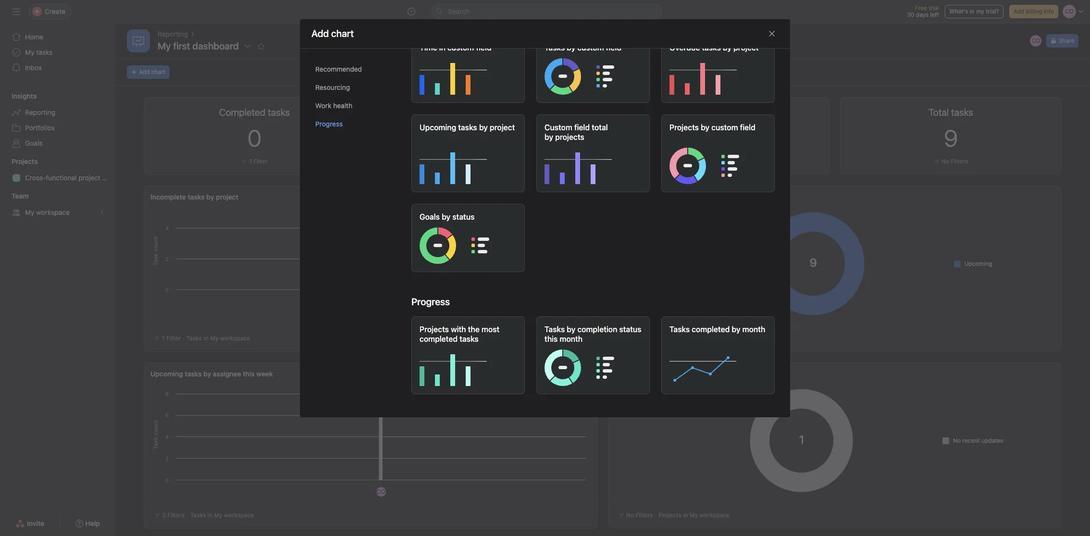 Task type: vqa. For each thing, say whether or not it's contained in the screenshot.


Task type: locate. For each thing, give the bounding box(es) containing it.
1 vertical spatial by project
[[479, 123, 515, 132]]

0 button down completed tasks
[[248, 125, 262, 151]]

reporting up the portfolios
[[25, 108, 55, 116]]

image of a multicolored donut chart image inside projects by custom field button
[[670, 145, 768, 184]]

image of a green donut chart image
[[545, 347, 643, 386]]

add
[[1014, 8, 1025, 15], [139, 68, 150, 75]]

1 horizontal spatial custom field
[[578, 43, 622, 52]]

1 vertical spatial no filters
[[626, 512, 653, 519]]

1 horizontal spatial by project
[[479, 123, 515, 132]]

filters
[[951, 158, 968, 165], [167, 512, 185, 519], [636, 512, 653, 519]]

tasks down home
[[36, 48, 53, 56]]

1 horizontal spatial goals
[[420, 212, 440, 221]]

goals by status
[[420, 212, 475, 221]]

custom field total by projects button
[[537, 114, 650, 192]]

add billing info button
[[1010, 5, 1059, 18]]

goals for goals
[[25, 139, 43, 147]]

1 0 from the left
[[248, 125, 262, 151]]

1 horizontal spatial add
[[1014, 8, 1025, 15]]

progress up completed tasks
[[412, 296, 450, 307]]

recommended button
[[315, 60, 396, 78]]

image of a blue column chart image
[[420, 145, 518, 184]]

0 vertical spatial goals
[[25, 139, 43, 147]]

image of a multicolored donut chart image down by status on the top left of page
[[420, 225, 518, 264]]

plan
[[102, 174, 115, 182]]

1 horizontal spatial 9
[[944, 125, 958, 151]]

0 vertical spatial no filters
[[942, 158, 968, 165]]

1 horizontal spatial upcoming
[[420, 123, 456, 132]]

reporting link up the portfolios
[[6, 105, 110, 120]]

2 0 button from the left
[[712, 125, 726, 151]]

no
[[942, 158, 950, 165], [953, 437, 961, 444], [626, 512, 634, 519]]

1 horizontal spatial no
[[942, 158, 950, 165]]

0 horizontal spatial add
[[139, 68, 150, 75]]

no filters button
[[932, 157, 971, 166]]

by down overdue tasks
[[701, 123, 710, 132]]

tasks down the search button
[[545, 43, 565, 52]]

9
[[480, 125, 494, 151], [944, 125, 958, 151]]

by up this month
[[567, 325, 576, 333]]

tasks for overdue tasks by project
[[702, 43, 721, 52]]

image of a multicolored donut chart image inside goals by status button
[[420, 225, 518, 264]]

0 horizontal spatial goals
[[25, 139, 43, 147]]

trial
[[929, 4, 939, 12]]

add inside button
[[139, 68, 150, 75]]

filter for incomplete tasks
[[486, 158, 500, 165]]

3
[[162, 512, 166, 519]]

image of a multicolored column chart image
[[420, 56, 518, 95]]

tasks by completion status this month button
[[537, 316, 650, 394]]

info
[[1044, 8, 1054, 15]]

tasks inside overdue tasks by project button
[[702, 43, 721, 52]]

add chart
[[312, 28, 354, 39]]

0 for completed tasks
[[248, 125, 262, 151]]

by left project status
[[643, 370, 651, 378]]

in
[[970, 8, 975, 15], [439, 43, 446, 52], [204, 335, 209, 342], [668, 335, 673, 342], [208, 512, 213, 519], [683, 512, 688, 519]]

image of a multicolored donut chart image
[[545, 56, 643, 95], [670, 56, 768, 95], [670, 145, 768, 184], [420, 225, 518, 264]]

no filters
[[942, 158, 968, 165], [626, 512, 653, 519]]

no filters inside no filters button
[[942, 158, 968, 165]]

by for tasks by custom field
[[567, 43, 576, 52]]

0 horizontal spatial 9 button
[[480, 125, 494, 151]]

add left billing
[[1014, 8, 1025, 15]]

tasks right overdue
[[702, 43, 721, 52]]

cross-
[[25, 174, 46, 182]]

9 button
[[480, 125, 494, 151], [944, 125, 958, 151]]

image of a multicolored donut chart image down overdue tasks by project
[[670, 56, 768, 95]]

9 button up no filters button at the top of page
[[944, 125, 958, 151]]

time
[[420, 43, 437, 52]]

by for projects by project status
[[643, 370, 651, 378]]

0 down overdue tasks
[[712, 125, 726, 151]]

total
[[592, 123, 608, 132]]

0 horizontal spatial reporting
[[25, 108, 55, 116]]

tasks completed by month button
[[662, 316, 775, 394]]

overdue tasks by project
[[670, 43, 759, 52]]

workspace for incomplete tasks by project
[[220, 335, 250, 342]]

reporting up my first dashboard
[[158, 30, 188, 38]]

0 vertical spatial add
[[1014, 8, 1025, 15]]

0 vertical spatial upcoming
[[420, 123, 456, 132]]

projects
[[670, 123, 699, 132], [12, 157, 38, 165], [420, 325, 449, 333], [615, 370, 641, 378], [659, 512, 682, 519]]

by inside "button"
[[567, 43, 576, 52]]

1 9 from the left
[[480, 125, 494, 151]]

projects inside projects with the most completed tasks
[[420, 325, 449, 333]]

reporting link up my first dashboard
[[158, 29, 188, 39]]

goals left by status on the top left of page
[[420, 212, 440, 221]]

9 button for total tasks
[[944, 125, 958, 151]]

by down search list box on the top of page
[[567, 43, 576, 52]]

insights element
[[0, 87, 115, 153]]

free
[[915, 4, 927, 12]]

3 1 filter button from the left
[[703, 157, 735, 166]]

by project inside overdue tasks by project button
[[723, 43, 759, 52]]

custom field for projects by custom field
[[712, 123, 756, 132]]

1 vertical spatial upcoming
[[965, 260, 992, 267]]

2 0 from the left
[[712, 125, 726, 151]]

0 horizontal spatial progress
[[315, 120, 343, 128]]

0 vertical spatial by project
[[723, 43, 759, 52]]

2 vertical spatial no
[[626, 512, 634, 519]]

0 horizontal spatial co
[[377, 488, 385, 495]]

tasks up upcoming tasks by assignee this week at the left of page
[[186, 335, 202, 342]]

projects button
[[0, 157, 38, 166]]

1 filter button for overdue tasks
[[703, 157, 735, 166]]

projects inside "dropdown button"
[[12, 157, 38, 165]]

image of a multicolored donut chart image inside tasks by custom field "button"
[[545, 56, 643, 95]]

by project for overdue tasks by project
[[723, 43, 759, 52]]

0 vertical spatial reporting
[[158, 30, 188, 38]]

1 horizontal spatial filters
[[636, 512, 653, 519]]

upcoming inside button
[[420, 123, 456, 132]]

0 horizontal spatial 0
[[248, 125, 262, 151]]

tasks inside "button"
[[545, 43, 565, 52]]

projects for projects
[[12, 157, 38, 165]]

co
[[1032, 37, 1041, 44], [377, 488, 385, 495]]

1 horizontal spatial 0
[[712, 125, 726, 151]]

report image
[[133, 35, 144, 47]]

1 0 button from the left
[[248, 125, 262, 151]]

upcoming
[[420, 123, 456, 132], [965, 260, 992, 267], [150, 370, 183, 378]]

time in custom field button
[[412, 34, 525, 103]]

2 1 filter button from the left
[[471, 157, 502, 166]]

1 horizontal spatial 1 filter button
[[471, 157, 502, 166]]

1 filter for overdue tasks
[[714, 158, 732, 165]]

1 filter button for incomplete tasks
[[471, 157, 502, 166]]

1 vertical spatial progress
[[412, 296, 450, 307]]

0 horizontal spatial by project
[[206, 193, 238, 201]]

0 vertical spatial reporting link
[[158, 29, 188, 39]]

1 vertical spatial goals
[[420, 212, 440, 221]]

1 filter for completed tasks
[[249, 158, 268, 165]]

0 button for overdue tasks
[[712, 125, 726, 151]]

0 vertical spatial progress
[[315, 120, 343, 128]]

progress down work health
[[315, 120, 343, 128]]

2 horizontal spatial upcoming
[[965, 260, 992, 267]]

1 vertical spatial no
[[953, 437, 961, 444]]

by left assignee
[[203, 370, 211, 378]]

1 horizontal spatial progress
[[412, 296, 450, 307]]

projects element
[[0, 153, 115, 187]]

1 horizontal spatial no filters
[[942, 158, 968, 165]]

tasks inside tasks by completion status this month
[[545, 325, 565, 333]]

tasks inside "upcoming tasks by project" button
[[458, 123, 477, 132]]

0 horizontal spatial custom field
[[448, 43, 492, 52]]

0 horizontal spatial no
[[626, 512, 634, 519]]

0 horizontal spatial reporting link
[[6, 105, 110, 120]]

3 filters
[[162, 512, 185, 519]]

image of a multicolored donut chart image inside overdue tasks by project button
[[670, 56, 768, 95]]

portfolios
[[25, 124, 55, 132]]

1 horizontal spatial 9 button
[[944, 125, 958, 151]]

insights
[[12, 92, 37, 100]]

invite
[[27, 519, 44, 527]]

projects by custom field
[[670, 123, 756, 132]]

add to starred image
[[257, 42, 265, 50]]

custom field
[[448, 43, 492, 52], [578, 43, 622, 52], [712, 123, 756, 132]]

custom field inside "time in custom field" button
[[448, 43, 492, 52]]

9 up no filters button at the top of page
[[944, 125, 958, 151]]

2 horizontal spatial custom field
[[712, 123, 756, 132]]

by project inside "upcoming tasks by project" button
[[479, 123, 515, 132]]

by project
[[723, 43, 759, 52], [479, 123, 515, 132], [206, 193, 238, 201]]

add inside button
[[1014, 8, 1025, 15]]

goals down the portfolios
[[25, 139, 43, 147]]

0
[[248, 125, 262, 151], [712, 125, 726, 151]]

tasks down incomplete tasks
[[458, 123, 477, 132]]

by for tasks by completion status this month
[[567, 325, 576, 333]]

goals inside insights element
[[25, 139, 43, 147]]

1 vertical spatial reporting
[[25, 108, 55, 116]]

1 horizontal spatial co
[[1032, 37, 1041, 44]]

by status
[[442, 212, 475, 221]]

custom field for time in custom field
[[448, 43, 492, 52]]

custom field for tasks by custom field
[[578, 43, 622, 52]]

portfolios link
[[6, 120, 110, 136]]

1 vertical spatial add
[[139, 68, 150, 75]]

by
[[567, 43, 576, 52], [701, 123, 710, 132], [567, 325, 576, 333], [203, 370, 211, 378], [643, 370, 651, 378]]

goals
[[25, 139, 43, 147], [420, 212, 440, 221]]

upcoming for upcoming tasks by project
[[420, 123, 456, 132]]

cross-functional project plan link
[[6, 170, 115, 186]]

0 horizontal spatial 9
[[480, 125, 494, 151]]

2 vertical spatial by project
[[206, 193, 238, 201]]

filter for completed tasks
[[253, 158, 268, 165]]

filter
[[253, 158, 268, 165], [486, 158, 500, 165], [718, 158, 732, 165], [166, 335, 181, 342], [631, 335, 645, 342]]

9 for total tasks
[[944, 125, 958, 151]]

image of a multicolored donut chart image for projects
[[670, 145, 768, 184]]

search
[[448, 7, 470, 15]]

1 9 button from the left
[[480, 125, 494, 151]]

9 button down incomplete tasks
[[480, 125, 494, 151]]

completed tasks
[[219, 107, 290, 118]]

2 9 button from the left
[[944, 125, 958, 151]]

goals by status button
[[412, 204, 525, 272]]

2 horizontal spatial by project
[[723, 43, 759, 52]]

total tasks
[[929, 107, 974, 118]]

by project for upcoming tasks by project
[[479, 123, 515, 132]]

0 horizontal spatial no filters
[[626, 512, 653, 519]]

add left chart
[[139, 68, 150, 75]]

upcoming tasks by project button
[[412, 114, 525, 192]]

co button
[[1030, 34, 1043, 48]]

insights button
[[0, 91, 37, 101]]

0 horizontal spatial filters
[[167, 512, 185, 519]]

2 horizontal spatial 1 filter button
[[703, 157, 735, 166]]

by inside tasks by completion status this month
[[567, 325, 576, 333]]

image of a purple column chart image
[[545, 145, 643, 184]]

home
[[25, 33, 43, 41]]

no recent updates
[[953, 437, 1004, 444]]

image of a green column chart image
[[420, 347, 518, 386]]

add for add billing info
[[1014, 8, 1025, 15]]

tasks right incomplete
[[188, 193, 205, 201]]

1 filter
[[249, 158, 268, 165], [481, 158, 500, 165], [714, 158, 732, 165], [162, 335, 181, 342], [626, 335, 645, 342]]

my
[[977, 8, 985, 15]]

1
[[249, 158, 252, 165], [481, 158, 484, 165], [714, 158, 716, 165], [162, 335, 165, 342], [626, 335, 629, 342]]

1 horizontal spatial 0 button
[[712, 125, 726, 151]]

0 button down overdue tasks
[[712, 125, 726, 151]]

2 horizontal spatial filters
[[951, 158, 968, 165]]

9 down incomplete tasks
[[480, 125, 494, 151]]

0 horizontal spatial 0 button
[[248, 125, 262, 151]]

billing
[[1026, 8, 1043, 15]]

2 vertical spatial upcoming
[[150, 370, 183, 378]]

tasks left assignee
[[185, 370, 202, 378]]

work health button
[[315, 96, 396, 115]]

by month
[[732, 325, 766, 333]]

custom field inside projects by custom field button
[[712, 123, 756, 132]]

1 horizontal spatial reporting link
[[158, 29, 188, 39]]

image of a multicolored donut chart image down "tasks by custom field"
[[545, 56, 643, 95]]

invite button
[[9, 515, 51, 532]]

reporting link
[[158, 29, 188, 39], [6, 105, 110, 120]]

0 vertical spatial no
[[942, 158, 950, 165]]

1 for incomplete tasks
[[481, 158, 484, 165]]

tasks for incomplete tasks by project
[[188, 193, 205, 201]]

tasks inside my tasks link
[[36, 48, 53, 56]]

custom field inside tasks by custom field "button"
[[578, 43, 622, 52]]

incomplete tasks
[[451, 107, 522, 118]]

0 vertical spatial co
[[1032, 37, 1041, 44]]

0 horizontal spatial upcoming
[[150, 370, 183, 378]]

image of a multicolored donut chart image for tasks
[[545, 56, 643, 95]]

goals inside button
[[420, 212, 440, 221]]

my
[[158, 40, 171, 51], [25, 48, 34, 56], [25, 208, 34, 216], [210, 335, 219, 342], [675, 335, 683, 342], [214, 512, 223, 519], [690, 512, 698, 519]]

2 9 from the left
[[944, 125, 958, 151]]

first dashboard
[[173, 40, 239, 51]]

home link
[[6, 29, 110, 45]]

0 down completed tasks
[[248, 125, 262, 151]]

image of a multicolored donut chart image down 'projects by custom field'
[[670, 145, 768, 184]]

resourcing button
[[315, 78, 396, 96]]

tasks up this month
[[545, 325, 565, 333]]

workspace
[[36, 208, 70, 216], [220, 335, 250, 342], [685, 335, 715, 342], [224, 512, 254, 519], [700, 512, 730, 519]]

1 1 filter button from the left
[[239, 157, 270, 166]]

0 horizontal spatial 1 filter button
[[239, 157, 270, 166]]



Task type: describe. For each thing, give the bounding box(es) containing it.
with
[[451, 325, 466, 333]]

workspace for upcoming tasks by assignee this week
[[224, 512, 254, 519]]

image of a multicolored donut chart image for overdue
[[670, 56, 768, 95]]

field
[[574, 123, 590, 132]]

upcoming for upcoming tasks by assignee this week
[[150, 370, 183, 378]]

overdue tasks by project button
[[662, 34, 775, 103]]

my workspace link
[[6, 205, 110, 220]]

image of a multicolored donut chart image for goals
[[420, 225, 518, 264]]

upcoming for upcoming
[[965, 260, 992, 267]]

1 filter button for completed tasks
[[239, 157, 270, 166]]

goals link
[[6, 136, 110, 151]]

projects in my workspace
[[659, 512, 730, 519]]

tasks for upcoming tasks by project
[[458, 123, 477, 132]]

upcoming tasks by assignee this week
[[150, 370, 273, 378]]

chart
[[151, 68, 166, 75]]

goals for goals by status
[[420, 212, 440, 221]]

most
[[482, 325, 500, 333]]

add billing info
[[1014, 8, 1054, 15]]

trial?
[[986, 8, 999, 15]]

0 button for completed tasks
[[248, 125, 262, 151]]

show options image
[[244, 42, 251, 50]]

my first dashboard
[[158, 40, 239, 51]]

close image
[[768, 30, 776, 37]]

by project for incomplete tasks by project
[[206, 193, 238, 201]]

team button
[[0, 191, 29, 201]]

project status
[[652, 370, 696, 378]]

resourcing
[[315, 83, 350, 91]]

time in custom field
[[420, 43, 492, 52]]

0 for overdue tasks
[[712, 125, 726, 151]]

1 vertical spatial co
[[377, 488, 385, 495]]

what's in my trial? button
[[945, 5, 1004, 18]]

what's in my trial?
[[949, 8, 999, 15]]

filters for projects by project status
[[636, 512, 653, 519]]

filters for upcoming tasks by assignee this week
[[167, 512, 185, 519]]

tasks in my workspace for incomplete tasks by project
[[186, 335, 250, 342]]

status
[[619, 325, 642, 333]]

my inside teams element
[[25, 208, 34, 216]]

by for projects by custom field
[[701, 123, 710, 132]]

updates
[[982, 437, 1004, 444]]

my tasks
[[25, 48, 53, 56]]

in inside button
[[970, 8, 975, 15]]

co inside button
[[1032, 37, 1041, 44]]

by projects
[[545, 132, 585, 141]]

projects for projects in my workspace
[[659, 512, 682, 519]]

tasks by completion status this month
[[545, 325, 642, 343]]

custom field total by projects
[[545, 123, 608, 141]]

incomplete tasks by project
[[150, 193, 238, 201]]

work
[[315, 101, 331, 109]]

1 for overdue tasks
[[714, 158, 716, 165]]

progress button
[[315, 115, 396, 133]]

days
[[916, 11, 929, 18]]

tasks left completed
[[670, 325, 690, 333]]

hide sidebar image
[[12, 8, 20, 15]]

tasks for my tasks
[[36, 48, 53, 56]]

global element
[[0, 24, 115, 81]]

tasks by custom field
[[545, 43, 622, 52]]

incomplete
[[150, 193, 186, 201]]

my tasks link
[[6, 45, 110, 60]]

filter for overdue tasks
[[718, 158, 732, 165]]

recent
[[963, 437, 980, 444]]

teams element
[[0, 187, 115, 222]]

my inside 'global' element
[[25, 48, 34, 56]]

this week
[[243, 370, 273, 378]]

health
[[333, 101, 352, 109]]

completed
[[692, 325, 730, 333]]

tasks in my workspace for upcoming tasks by assignee this week
[[190, 512, 254, 519]]

assignee
[[213, 370, 241, 378]]

team
[[12, 192, 29, 200]]

30
[[907, 11, 915, 18]]

1 horizontal spatial reporting
[[158, 30, 188, 38]]

9 button for incomplete tasks
[[480, 125, 494, 151]]

custom
[[545, 123, 573, 132]]

tasks by custom field button
[[537, 34, 650, 103]]

tasks up projects by project status
[[651, 335, 666, 342]]

projects by custom field button
[[662, 114, 775, 192]]

functional
[[46, 174, 77, 182]]

projects with the most completed tasks button
[[412, 316, 525, 394]]

projects by project status
[[615, 370, 696, 378]]

upcoming tasks by project
[[420, 123, 515, 132]]

recommended
[[315, 65, 362, 73]]

this month
[[545, 334, 583, 343]]

overdue tasks
[[689, 107, 749, 118]]

workspace for projects by project status
[[700, 512, 730, 519]]

my workspace
[[25, 208, 70, 216]]

the
[[468, 325, 480, 333]]

projects for projects by project status
[[615, 370, 641, 378]]

project
[[78, 174, 100, 182]]

completed tasks
[[420, 334, 479, 343]]

share button
[[1047, 34, 1079, 48]]

work health
[[315, 101, 352, 109]]

left
[[930, 11, 939, 18]]

inbox link
[[6, 60, 110, 75]]

tasks right 3 filters
[[190, 512, 206, 519]]

1 for completed tasks
[[249, 158, 252, 165]]

overdue
[[670, 43, 700, 52]]

free trial 30 days left
[[907, 4, 939, 18]]

share
[[1059, 37, 1075, 44]]

progress inside 'progress' button
[[315, 120, 343, 128]]

add for add chart
[[139, 68, 150, 75]]

projects for projects with the most completed tasks
[[420, 325, 449, 333]]

1 vertical spatial reporting link
[[6, 105, 110, 120]]

projects for projects by custom field
[[670, 123, 699, 132]]

workspace inside teams element
[[36, 208, 70, 216]]

1 filter for incomplete tasks
[[481, 158, 500, 165]]

9 for incomplete tasks
[[480, 125, 494, 151]]

image of a blue line chart image
[[670, 347, 768, 386]]

tasks for upcoming tasks by assignee this week
[[185, 370, 202, 378]]

tasks completed by month
[[670, 325, 766, 333]]

add chart button
[[127, 65, 170, 79]]

inbox
[[25, 63, 42, 72]]

2 horizontal spatial no
[[953, 437, 961, 444]]

filters inside button
[[951, 158, 968, 165]]

no inside button
[[942, 158, 950, 165]]

search button
[[432, 4, 662, 19]]

reporting inside insights element
[[25, 108, 55, 116]]

completion
[[578, 325, 617, 333]]

projects with the most completed tasks
[[420, 325, 500, 343]]

in inside button
[[439, 43, 446, 52]]

search list box
[[432, 4, 662, 19]]



